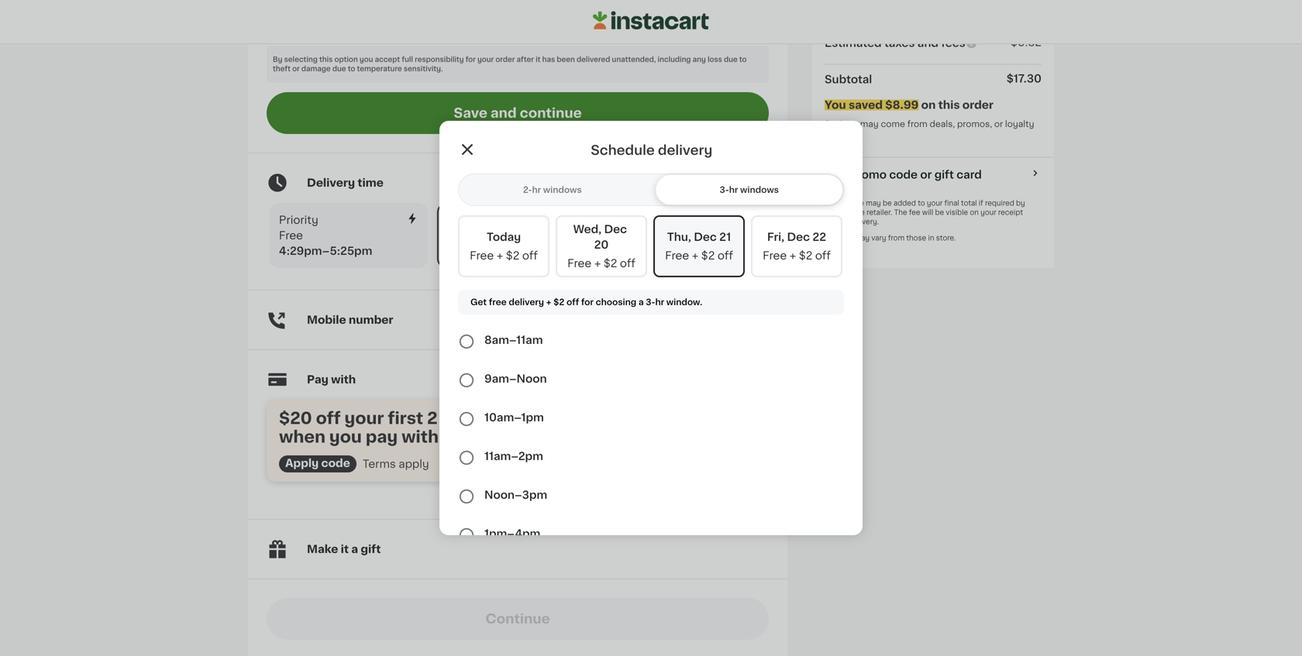 Task type: locate. For each thing, give the bounding box(es) containing it.
if
[[979, 200, 984, 207]]

0 horizontal spatial after
[[517, 56, 534, 63]]

9am–noon
[[485, 374, 547, 385]]

after
[[517, 56, 534, 63], [831, 219, 848, 226]]

a left day
[[641, 246, 647, 257]]

0 vertical spatial to
[[739, 56, 747, 63]]

it left has
[[536, 56, 541, 63]]

continue
[[520, 107, 582, 120]]

windows for 2-hr windows
[[543, 186, 582, 194]]

terms
[[363, 459, 396, 470]]

0 vertical spatial fee
[[853, 200, 864, 207]]

0 vertical spatial tab list
[[458, 174, 844, 206]]

2 horizontal spatial and
[[918, 38, 939, 48]]

due down option
[[332, 66, 346, 73]]

free down wed, at the top left of the page
[[568, 258, 592, 269]]

to down option
[[348, 66, 355, 73]]

delivery time
[[307, 178, 384, 188]]

make it a gift
[[307, 544, 381, 555]]

1 vertical spatial you
[[329, 429, 362, 445]]

damage
[[301, 66, 331, 73]]

0 horizontal spatial delivery
[[509, 298, 544, 307]]

2 vertical spatial to
[[918, 200, 925, 207]]

standard
[[448, 216, 498, 227]]

2 horizontal spatial dec
[[787, 232, 810, 243]]

and right the save
[[491, 107, 517, 120]]

1 horizontal spatial from
[[908, 120, 928, 128]]

windows for 3-hr windows
[[740, 186, 779, 194]]

on up deals,
[[921, 100, 936, 110]]

you left pay
[[329, 429, 362, 445]]

gift left card
[[935, 169, 954, 180]]

1 vertical spatial be
[[935, 209, 944, 216]]

tab list containing 2-hr windows
[[458, 174, 844, 206]]

1pm–4pm
[[485, 529, 541, 540]]

code right apply
[[321, 458, 350, 469]]

0 vertical spatial time
[[358, 178, 384, 188]]

0 vertical spatial this
[[319, 56, 333, 63]]

8am–11am button
[[458, 321, 844, 360]]

1 vertical spatial time
[[697, 246, 723, 257]]

1 vertical spatial schedule
[[614, 215, 665, 226]]

from down you saved $8.99 on this order
[[908, 120, 928, 128]]

gift right make
[[361, 544, 381, 555]]

2-hr windows
[[523, 186, 582, 194]]

1 vertical spatial and
[[491, 107, 517, 120]]

hr
[[532, 186, 541, 194], [729, 186, 738, 194], [655, 298, 664, 307]]

to
[[739, 56, 747, 63], [348, 66, 355, 73], [918, 200, 925, 207]]

from right vary
[[888, 235, 905, 242]]

1 horizontal spatial hr
[[655, 298, 664, 307]]

0 vertical spatial delivery
[[658, 144, 713, 157]]

save
[[454, 107, 488, 120]]

noon–3pm button
[[458, 476, 844, 515]]

0 vertical spatial you
[[360, 56, 373, 63]]

0 vertical spatial it
[[536, 56, 541, 63]]

free
[[279, 230, 303, 241], [614, 230, 638, 241], [448, 232, 472, 243], [470, 250, 494, 261], [665, 250, 689, 261], [763, 250, 787, 261], [568, 258, 592, 269]]

subtotal
[[825, 74, 872, 85]]

been
[[557, 56, 575, 63]]

11am–2pm button
[[458, 437, 844, 476]]

2 tab list from the top
[[458, 216, 844, 284]]

1 windows from the left
[[543, 186, 582, 194]]

after down law at the top right
[[831, 219, 848, 226]]

free 4:29pm–5:25pm
[[279, 230, 372, 257]]

responsibility
[[415, 56, 464, 63]]

be up retailer.
[[883, 200, 892, 207]]

2 vertical spatial and
[[674, 246, 695, 257]]

schedule free + $2 off available pick a day and time
[[614, 215, 732, 257]]

dec left 22
[[787, 232, 810, 243]]

11am–2pm
[[485, 451, 543, 462]]

any
[[693, 56, 706, 63]]

you up temperature
[[360, 56, 373, 63]]

1 horizontal spatial and
[[674, 246, 695, 257]]

$2
[[650, 230, 664, 241], [506, 250, 520, 261], [701, 250, 715, 261], [799, 250, 813, 261], [604, 258, 617, 269], [554, 298, 565, 307]]

0 vertical spatial with
[[331, 375, 356, 385]]

2 vertical spatial may
[[855, 235, 870, 242]]

schedule inside schedule free + $2 off available pick a day and time
[[614, 215, 665, 226]]

0 horizontal spatial for
[[466, 56, 476, 63]]

it right make
[[341, 544, 349, 555]]

2 windows from the left
[[740, 186, 779, 194]]

will
[[922, 209, 934, 216]]

saved
[[849, 100, 883, 110]]

may up retailer.
[[866, 200, 881, 207]]

1 vertical spatial 3-
[[646, 298, 655, 307]]

free down priority
[[279, 230, 303, 241]]

2-hr windows button
[[459, 174, 646, 205]]

or up will
[[921, 169, 932, 180]]

and down thu,
[[674, 246, 695, 257]]

dec inside wed, dec 20 free + $2 off
[[604, 224, 627, 235]]

you saved $8.99 on this order
[[825, 100, 994, 110]]

tab list
[[458, 174, 844, 206], [458, 216, 844, 284]]

savings
[[825, 120, 858, 128]]

or
[[292, 66, 300, 73], [995, 120, 1003, 128], [921, 169, 932, 180], [845, 209, 852, 216]]

free inside thu, dec 21 free + $2 off
[[665, 250, 689, 261]]

gift inside button
[[935, 169, 954, 180]]

1 horizontal spatial order
[[963, 100, 994, 110]]

0 vertical spatial after
[[517, 56, 534, 63]]

free up pick at the top of the page
[[614, 230, 638, 241]]

order inside by selecting this option you accept full responsibility for your order after it has been delivered unattended, including any loss due to theft or damage due to temperature sensitivity.
[[496, 56, 515, 63]]

you inside $20 off your first 2 orders when you pay with klarna
[[329, 429, 362, 445]]

dec inside thu, dec 21 free + $2 off
[[694, 232, 717, 243]]

windows right 2-
[[543, 186, 582, 194]]

0 horizontal spatial be
[[883, 200, 892, 207]]

with right pay
[[331, 375, 356, 385]]

21
[[720, 232, 731, 243]]

fee left will
[[909, 209, 921, 216]]

for inside by selecting this option you accept full responsibility for your order after it has been delivered unattended, including any loss due to theft or damage due to temperature sensitivity.
[[466, 56, 476, 63]]

0 vertical spatial gift
[[935, 169, 954, 180]]

1 vertical spatial on
[[970, 209, 979, 216]]

4:29pm–5:25pm
[[279, 246, 372, 257]]

3- inside button
[[720, 186, 729, 194]]

delivery right free
[[509, 298, 544, 307]]

0 horizontal spatial from
[[888, 235, 905, 242]]

1 vertical spatial a
[[639, 298, 644, 307]]

for right "responsibility" on the left
[[466, 56, 476, 63]]

+ inside schedule free + $2 off available pick a day and time
[[641, 230, 647, 241]]

dec for 22
[[787, 232, 810, 243]]

free inside 'free 4:29pm–5:25pm'
[[279, 230, 303, 241]]

1 horizontal spatial time
[[697, 246, 723, 257]]

0 vertical spatial from
[[908, 120, 928, 128]]

add
[[825, 169, 848, 180]]

today free + $2 off
[[470, 232, 538, 261]]

free down thu,
[[665, 250, 689, 261]]

delivery.
[[850, 219, 879, 226]]

hr up 21
[[729, 186, 738, 194]]

3-hr windows
[[720, 186, 779, 194]]

your up will
[[927, 200, 943, 207]]

tab list containing wed, dec 20 free + $2 off
[[458, 216, 844, 284]]

you
[[360, 56, 373, 63], [329, 429, 362, 445]]

0 horizontal spatial code
[[321, 458, 350, 469]]

loyalty
[[1005, 120, 1035, 128]]

when
[[279, 429, 326, 445]]

from inside "savings may come from deals, promos, or loyalty pricing."
[[908, 120, 928, 128]]

this up damage
[[319, 56, 333, 63]]

2 horizontal spatial hr
[[729, 186, 738, 194]]

standard free 4:55pm–6:25pm
[[448, 216, 542, 258]]

order up promos,
[[963, 100, 994, 110]]

apply code
[[285, 458, 350, 469]]

1 vertical spatial may
[[866, 200, 881, 207]]

dec left 21
[[694, 232, 717, 243]]

klarna
[[443, 429, 498, 445]]

from for deals,
[[908, 120, 928, 128]]

or down selecting
[[292, 66, 300, 73]]

on down 'total'
[[970, 209, 979, 216]]

a right make
[[351, 544, 358, 555]]

delivery up 3-hr windows button
[[658, 144, 713, 157]]

for
[[466, 56, 476, 63], [581, 298, 594, 307]]

free down the fri,
[[763, 250, 787, 261]]

your right "responsibility" on the left
[[478, 56, 494, 63]]

0 vertical spatial for
[[466, 56, 476, 63]]

code up added
[[890, 169, 918, 180]]

for inside tiered-service-option-modal-v2 'dialog'
[[581, 298, 594, 307]]

may inside "savings may come from deals, promos, or loyalty pricing."
[[860, 120, 879, 128]]

0 vertical spatial schedule
[[591, 144, 655, 157]]

gift
[[935, 169, 954, 180], [361, 544, 381, 555]]

schedule inside tiered-service-option-modal-v2 'dialog'
[[591, 144, 655, 157]]

0 vertical spatial code
[[890, 169, 918, 180]]

1 vertical spatial it
[[341, 544, 349, 555]]

be right will
[[935, 209, 944, 216]]

1 horizontal spatial 3-
[[720, 186, 729, 194]]

3- up 21
[[720, 186, 729, 194]]

1 horizontal spatial for
[[581, 298, 594, 307]]

your inside $20 off your first 2 orders when you pay with klarna
[[345, 411, 384, 427]]

the
[[894, 209, 908, 216]]

be
[[883, 200, 892, 207], [935, 209, 944, 216]]

0 vertical spatial a
[[641, 246, 647, 257]]

dec for 20
[[604, 224, 627, 235]]

today
[[487, 232, 521, 243]]

off inside schedule free + $2 off available pick a day and time
[[667, 230, 682, 241]]

0 horizontal spatial it
[[341, 544, 349, 555]]

1 horizontal spatial dec
[[694, 232, 717, 243]]

1 vertical spatial fee
[[909, 209, 921, 216]]

hr for 2-
[[532, 186, 541, 194]]

with down the 2 on the bottom left of page
[[402, 429, 439, 445]]

1 horizontal spatial on
[[970, 209, 979, 216]]

1 vertical spatial due
[[332, 66, 346, 73]]

windows up the fri,
[[740, 186, 779, 194]]

windows
[[543, 186, 582, 194], [740, 186, 779, 194]]

1 horizontal spatial with
[[402, 429, 439, 445]]

0 horizontal spatial to
[[348, 66, 355, 73]]

free inside wed, dec 20 free + $2 off
[[568, 258, 592, 269]]

1 horizontal spatial code
[[890, 169, 918, 180]]

dec inside the fri, dec 22 free + $2 off
[[787, 232, 810, 243]]

fee up the
[[853, 200, 864, 207]]

option
[[335, 56, 358, 63]]

1 tab list from the top
[[458, 174, 844, 206]]

a right choosing
[[639, 298, 644, 307]]

a
[[641, 246, 647, 257], [639, 298, 644, 307], [351, 544, 358, 555]]

day
[[650, 246, 671, 257]]

with
[[331, 375, 356, 385], [402, 429, 439, 445]]

and
[[918, 38, 939, 48], [491, 107, 517, 120], [674, 246, 695, 257]]

0 horizontal spatial dec
[[604, 224, 627, 235]]

free
[[489, 298, 507, 307]]

hr up standard free 4:55pm–6:25pm
[[532, 186, 541, 194]]

theft
[[273, 66, 291, 73]]

free down today
[[470, 250, 494, 261]]

mobile number
[[307, 315, 393, 326]]

free inside standard free 4:55pm–6:25pm
[[448, 232, 472, 243]]

0 horizontal spatial gift
[[361, 544, 381, 555]]

may down saved
[[860, 120, 879, 128]]

or inside "savings may come from deals, promos, or loyalty pricing."
[[995, 120, 1003, 128]]

1 vertical spatial tab list
[[458, 216, 844, 284]]

3- left window.
[[646, 298, 655, 307]]

1 vertical spatial delivery
[[509, 298, 544, 307]]

a inside schedule free + $2 off available pick a day and time
[[641, 246, 647, 257]]

2 horizontal spatial to
[[918, 200, 925, 207]]

free down standard
[[448, 232, 472, 243]]

from for those
[[888, 235, 905, 242]]

0 vertical spatial 3-
[[720, 186, 729, 194]]

1 horizontal spatial windows
[[740, 186, 779, 194]]

in
[[928, 235, 935, 242]]

time right delivery
[[358, 178, 384, 188]]

or left loyalty
[[995, 120, 1003, 128]]

after inside the a bag fee may be added to your final total if required by law or the retailer. the fee will be visible on your receipt after delivery.
[[831, 219, 848, 226]]

0 horizontal spatial due
[[332, 66, 346, 73]]

0 horizontal spatial windows
[[543, 186, 582, 194]]

wed,
[[573, 224, 602, 235]]

1 horizontal spatial gift
[[935, 169, 954, 180]]

dec up 20
[[604, 224, 627, 235]]

time down available
[[697, 246, 723, 257]]

may down delivery.
[[855, 235, 870, 242]]

after left has
[[517, 56, 534, 63]]

1 vertical spatial from
[[888, 235, 905, 242]]

0 horizontal spatial on
[[921, 100, 936, 110]]

estimated taxes and fees
[[825, 38, 966, 48]]

0 vertical spatial be
[[883, 200, 892, 207]]

0 horizontal spatial order
[[496, 56, 515, 63]]

0 horizontal spatial this
[[319, 56, 333, 63]]

0 vertical spatial and
[[918, 38, 939, 48]]

1 horizontal spatial it
[[536, 56, 541, 63]]

0 horizontal spatial and
[[491, 107, 517, 120]]

prices
[[831, 235, 853, 242]]

promos,
[[957, 120, 992, 128]]

2
[[427, 411, 438, 427]]

fri,
[[767, 232, 785, 243]]

your up pay
[[345, 411, 384, 427]]

$2 inside thu, dec 21 free + $2 off
[[701, 250, 715, 261]]

order left has
[[496, 56, 515, 63]]

1 vertical spatial with
[[402, 429, 439, 445]]

0 vertical spatial may
[[860, 120, 879, 128]]

time inside schedule free + $2 off available pick a day and time
[[697, 246, 723, 257]]

1 horizontal spatial due
[[724, 56, 738, 63]]

to up will
[[918, 200, 925, 207]]

choosing
[[596, 298, 637, 307]]

9am–noon button
[[458, 360, 844, 398]]

$2 inside wed, dec 20 free + $2 off
[[604, 258, 617, 269]]

3-
[[720, 186, 729, 194], [646, 298, 655, 307]]

1 vertical spatial after
[[831, 219, 848, 226]]

your
[[478, 56, 494, 63], [927, 200, 943, 207], [981, 209, 997, 216], [345, 411, 384, 427]]

1 horizontal spatial after
[[831, 219, 848, 226]]

or down bag
[[845, 209, 852, 216]]

1 vertical spatial this
[[939, 100, 960, 110]]

your inside by selecting this option you accept full responsibility for your order after it has been delivered unattended, including any loss due to theft or damage due to temperature sensitivity.
[[478, 56, 494, 63]]

and left fees at top
[[918, 38, 939, 48]]

0 vertical spatial order
[[496, 56, 515, 63]]

schedule
[[591, 144, 655, 157], [614, 215, 665, 226]]

for left choosing
[[581, 298, 594, 307]]

1 vertical spatial for
[[581, 298, 594, 307]]

due right loss
[[724, 56, 738, 63]]

to right loss
[[739, 56, 747, 63]]

may for come
[[860, 120, 879, 128]]

this up deals,
[[939, 100, 960, 110]]

hr left window.
[[655, 298, 664, 307]]

0 horizontal spatial hr
[[532, 186, 541, 194]]



Task type: describe. For each thing, give the bounding box(es) containing it.
0 horizontal spatial fee
[[853, 200, 864, 207]]

the
[[853, 209, 865, 216]]

1 vertical spatial code
[[321, 458, 350, 469]]

number
[[349, 315, 393, 326]]

$2 inside today free + $2 off
[[506, 250, 520, 261]]

0 vertical spatial due
[[724, 56, 738, 63]]

deals,
[[930, 120, 955, 128]]

visible
[[946, 209, 968, 216]]

+ inside thu, dec 21 free + $2 off
[[692, 250, 699, 261]]

1 vertical spatial gift
[[361, 544, 381, 555]]

it inside by selecting this option you accept full responsibility for your order after it has been delivered unattended, including any loss due to theft or damage due to temperature sensitivity.
[[536, 56, 541, 63]]

0 horizontal spatial time
[[358, 178, 384, 188]]

fri, dec 22 free + $2 off
[[763, 232, 831, 261]]

prices may vary from those in store.
[[831, 235, 956, 242]]

after inside by selecting this option you accept full responsibility for your order after it has been delivered unattended, including any loss due to theft or damage due to temperature sensitivity.
[[517, 56, 534, 63]]

a
[[831, 200, 836, 207]]

1 vertical spatial to
[[348, 66, 355, 73]]

add promo code or gift card button
[[825, 167, 982, 183]]

first
[[388, 411, 423, 427]]

come
[[881, 120, 905, 128]]

including
[[658, 56, 691, 63]]

law
[[831, 209, 843, 216]]

free inside today free + $2 off
[[470, 250, 494, 261]]

promo
[[850, 169, 887, 180]]

thu,
[[667, 232, 691, 243]]

4:55pm–6:25pm
[[448, 247, 542, 258]]

fees
[[941, 38, 966, 48]]

you inside by selecting this option you accept full responsibility for your order after it has been delivered unattended, including any loss due to theft or damage due to temperature sensitivity.
[[360, 56, 373, 63]]

on inside the a bag fee may be added to your final total if required by law or the retailer. the fee will be visible on your receipt after delivery.
[[970, 209, 979, 216]]

accept
[[375, 56, 400, 63]]

off inside today free + $2 off
[[522, 250, 538, 261]]

22
[[813, 232, 827, 243]]

total
[[961, 200, 977, 207]]

a inside 'dialog'
[[639, 298, 644, 307]]

0 horizontal spatial 3-
[[646, 298, 655, 307]]

1 horizontal spatial this
[[939, 100, 960, 110]]

off inside thu, dec 21 free + $2 off
[[718, 250, 733, 261]]

$2 inside schedule free + $2 off available pick a day and time
[[650, 230, 664, 241]]

estimated
[[825, 38, 882, 48]]

added
[[894, 200, 916, 207]]

code inside add promo code or gift card button
[[890, 169, 918, 180]]

store.
[[936, 235, 956, 242]]

1 horizontal spatial fee
[[909, 209, 921, 216]]

terms apply
[[363, 459, 429, 470]]

pick
[[614, 246, 638, 257]]

make
[[307, 544, 338, 555]]

or inside by selecting this option you accept full responsibility for your order after it has been delivered unattended, including any loss due to theft or damage due to temperature sensitivity.
[[292, 66, 300, 73]]

full
[[402, 56, 413, 63]]

required
[[985, 200, 1015, 207]]

and inside schedule free + $2 off available pick a day and time
[[674, 246, 695, 257]]

$0.32
[[1011, 37, 1042, 48]]

$20 off your first 2 orders when you pay with klarna
[[279, 411, 498, 445]]

final
[[945, 200, 960, 207]]

with inside $20 off your first 2 orders when you pay with klarna
[[402, 429, 439, 445]]

save and continue button
[[267, 92, 769, 134]]

off inside the fri, dec 22 free + $2 off
[[816, 250, 831, 261]]

1 horizontal spatial be
[[935, 209, 944, 216]]

dec for 21
[[694, 232, 717, 243]]

sensitivity.
[[404, 66, 443, 73]]

this inside by selecting this option you accept full responsibility for your order after it has been delivered unattended, including any loss due to theft or damage due to temperature sensitivity.
[[319, 56, 333, 63]]

hr for 3-
[[729, 186, 738, 194]]

1 vertical spatial order
[[963, 100, 994, 110]]

free inside schedule free + $2 off available pick a day and time
[[614, 230, 638, 241]]

schedule for free
[[614, 215, 665, 226]]

those
[[907, 235, 927, 242]]

delivery
[[307, 178, 355, 188]]

available
[[685, 230, 732, 241]]

save and continue
[[454, 107, 582, 120]]

1 horizontal spatial to
[[739, 56, 747, 63]]

vary
[[872, 235, 887, 242]]

0 horizontal spatial with
[[331, 375, 356, 385]]

schedule delivery
[[591, 144, 713, 157]]

or inside button
[[921, 169, 932, 180]]

pay
[[307, 375, 329, 385]]

by selecting this option you accept full responsibility for your order after it has been delivered unattended, including any loss due to theft or damage due to temperature sensitivity.
[[273, 56, 747, 73]]

home image
[[593, 9, 709, 32]]

priority
[[279, 215, 318, 226]]

loss
[[708, 56, 722, 63]]

retailer.
[[867, 209, 893, 216]]

pay with
[[307, 375, 356, 385]]

noon–3pm
[[485, 490, 547, 501]]

thu, dec 21 free + $2 off
[[665, 232, 733, 261]]

pricing.
[[825, 134, 857, 143]]

by
[[1016, 200, 1025, 207]]

2-
[[523, 186, 532, 194]]

1 horizontal spatial delivery
[[658, 144, 713, 157]]

free inside the fri, dec 22 free + $2 off
[[763, 250, 787, 261]]

0 vertical spatial on
[[921, 100, 936, 110]]

2 vertical spatial a
[[351, 544, 358, 555]]

apply
[[285, 458, 319, 469]]

a bag fee may be added to your final total if required by law or the retailer. the fee will be visible on your receipt after delivery.
[[831, 200, 1025, 226]]

$8.99
[[886, 100, 919, 110]]

to inside the a bag fee may be added to your final total if required by law or the retailer. the fee will be visible on your receipt after delivery.
[[918, 200, 925, 207]]

and inside button
[[491, 107, 517, 120]]

has
[[542, 56, 555, 63]]

add promo code or gift card
[[825, 169, 982, 180]]

mobile
[[307, 315, 346, 326]]

delivered
[[577, 56, 610, 63]]

taxes
[[885, 38, 915, 48]]

+ inside wed, dec 20 free + $2 off
[[594, 258, 601, 269]]

$2 inside the fri, dec 22 free + $2 off
[[799, 250, 813, 261]]

selecting
[[284, 56, 318, 63]]

tiered-service-option-modal-v2 dialog
[[440, 121, 863, 657]]

20
[[594, 240, 609, 250]]

may for vary
[[855, 235, 870, 242]]

apply
[[399, 459, 429, 470]]

or inside the a bag fee may be added to your final total if required by law or the retailer. the fee will be visible on your receipt after delivery.
[[845, 209, 852, 216]]

your down if
[[981, 209, 997, 216]]

by
[[273, 56, 283, 63]]

off inside wed, dec 20 free + $2 off
[[620, 258, 636, 269]]

you
[[825, 100, 846, 110]]

may inside the a bag fee may be added to your final total if required by law or the retailer. the fee will be visible on your receipt after delivery.
[[866, 200, 881, 207]]

card
[[957, 169, 982, 180]]

+ inside today free + $2 off
[[497, 250, 503, 261]]

schedule for delivery
[[591, 144, 655, 157]]

get free delivery + $2 off for choosing a 3-hr window.
[[471, 298, 703, 307]]

unattended,
[[612, 56, 656, 63]]

off inside $20 off your first 2 orders when you pay with klarna
[[316, 411, 341, 427]]

+ inside the fri, dec 22 free + $2 off
[[790, 250, 796, 261]]

wed, dec 20 free + $2 off
[[568, 224, 636, 269]]



Task type: vqa. For each thing, say whether or not it's contained in the screenshot.
(206) Go
no



